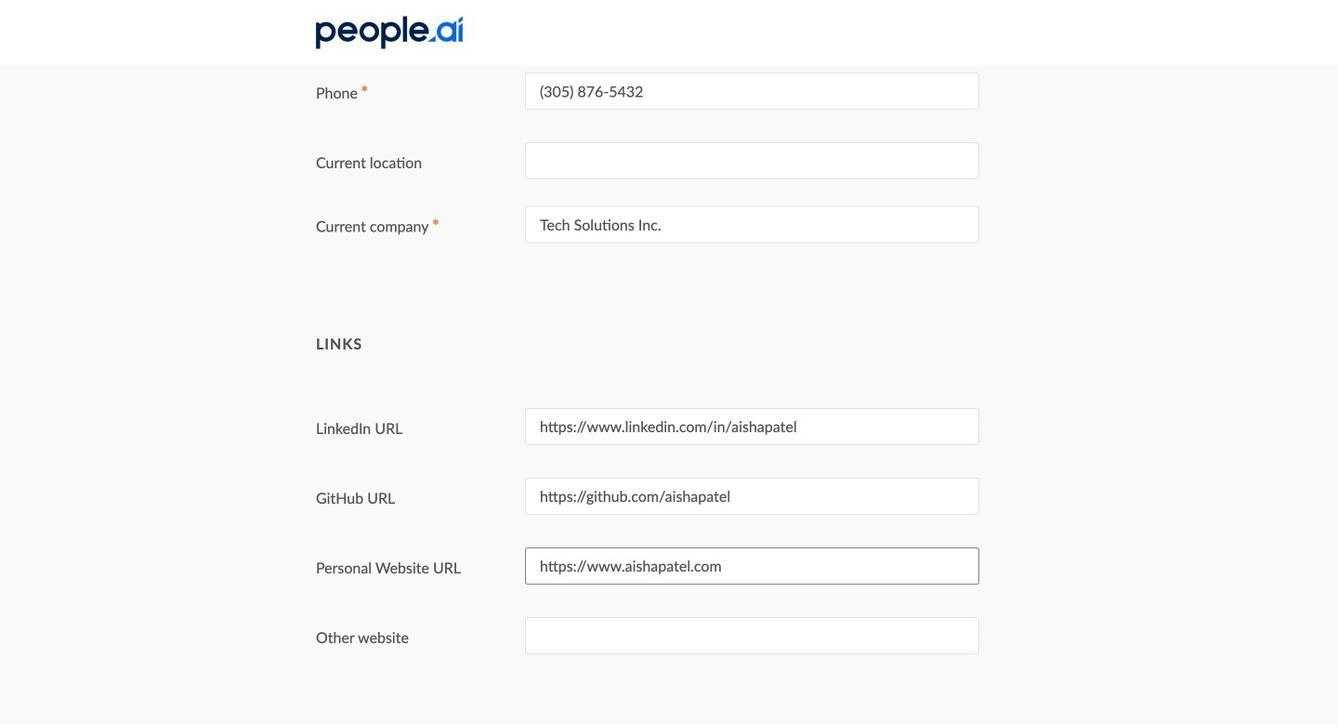 Task type: locate. For each thing, give the bounding box(es) containing it.
None text field
[[525, 142, 980, 180], [525, 478, 980, 515], [525, 617, 980, 655], [525, 142, 980, 180], [525, 478, 980, 515], [525, 617, 980, 655]]

None email field
[[525, 3, 980, 40]]

None text field
[[525, 73, 980, 110], [525, 206, 980, 243], [525, 408, 980, 445], [525, 548, 980, 585], [525, 73, 980, 110], [525, 206, 980, 243], [525, 408, 980, 445], [525, 548, 980, 585]]

people.ai logo image
[[316, 16, 463, 49]]



Task type: vqa. For each thing, say whether or not it's contained in the screenshot.
Nuvoair Logo
no



